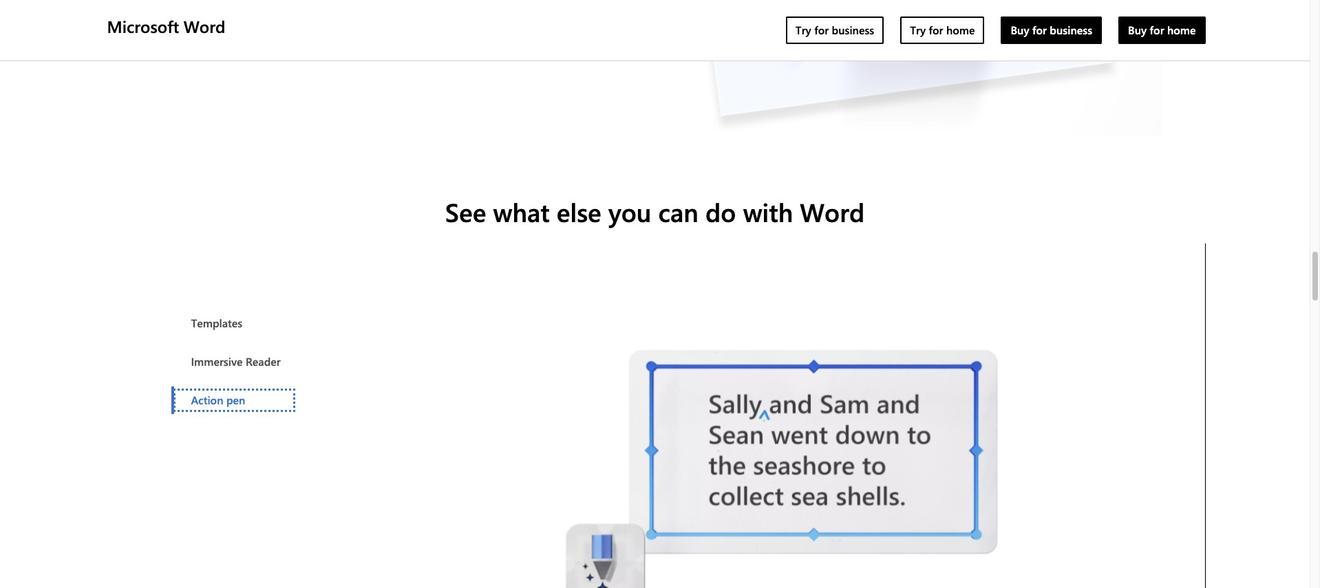 Task type: describe. For each thing, give the bounding box(es) containing it.
microsoft word element
[[104, 0, 1214, 61]]

what
[[493, 194, 550, 228]]

try for try for home
[[910, 23, 926, 37]]

buy for buy for business
[[1011, 23, 1029, 37]]

do
[[706, 194, 736, 228]]

business for buy for business
[[1050, 23, 1092, 37]]

action
[[191, 393, 223, 407]]

try for business
[[796, 23, 874, 37]]

try for business link
[[786, 17, 884, 44]]

see what else you can do with word
[[445, 194, 865, 228]]

immersive
[[191, 354, 243, 369]]

home for buy for home
[[1167, 23, 1196, 37]]

for for buy for business
[[1032, 23, 1047, 37]]

immersive reader
[[191, 354, 281, 369]]

0 vertical spatial word
[[184, 15, 225, 37]]

see
[[445, 194, 486, 228]]

reader
[[246, 354, 281, 369]]

templates link
[[174, 310, 297, 337]]

immersive reader link
[[174, 348, 297, 376]]

pen
[[226, 393, 245, 407]]



Task type: vqa. For each thing, say whether or not it's contained in the screenshot.
'channels'
no



Task type: locate. For each thing, give the bounding box(es) containing it.
2 business from the left
[[1050, 23, 1092, 37]]

business for try for business
[[832, 23, 874, 37]]

1 business from the left
[[832, 23, 874, 37]]

word right microsoft
[[184, 15, 225, 37]]

try for home
[[910, 23, 975, 37]]

for for buy for home
[[1150, 23, 1164, 37]]

1 for from the left
[[814, 23, 829, 37]]

for
[[814, 23, 829, 37], [929, 23, 943, 37], [1032, 23, 1047, 37], [1150, 23, 1164, 37]]

action pen link
[[172, 387, 297, 414]]

1 horizontal spatial home
[[1167, 23, 1196, 37]]

0 horizontal spatial home
[[946, 23, 975, 37]]

buy for buy for home
[[1128, 23, 1147, 37]]

1 horizontal spatial business
[[1050, 23, 1092, 37]]

else
[[557, 194, 601, 228]]

home
[[946, 23, 975, 37], [1167, 23, 1196, 37]]

microsoft word
[[107, 15, 225, 37]]

home for try for home
[[946, 23, 975, 37]]

3 for from the left
[[1032, 23, 1047, 37]]

for for try for home
[[929, 23, 943, 37]]

1 horizontal spatial word
[[800, 194, 865, 228]]

for for try for business
[[814, 23, 829, 37]]

with
[[743, 194, 793, 228]]

for inside 'link'
[[1032, 23, 1047, 37]]

word right with
[[800, 194, 865, 228]]

1 horizontal spatial buy
[[1128, 23, 1147, 37]]

1 vertical spatial word
[[800, 194, 865, 228]]

templates
[[191, 316, 242, 330]]

1 horizontal spatial try
[[910, 23, 926, 37]]

buy
[[1011, 23, 1029, 37], [1128, 23, 1147, 37]]

0 horizontal spatial buy
[[1011, 23, 1029, 37]]

try
[[796, 23, 811, 37], [910, 23, 926, 37]]

tab list
[[172, 310, 297, 425]]

action pen
[[191, 393, 245, 407]]

buy inside 'link'
[[1011, 23, 1029, 37]]

business inside 'link'
[[1050, 23, 1092, 37]]

2 for from the left
[[929, 23, 943, 37]]

0 horizontal spatial business
[[832, 23, 874, 37]]

2 home from the left
[[1167, 23, 1196, 37]]

4 for from the left
[[1150, 23, 1164, 37]]

microsoft
[[107, 15, 179, 37]]

buy for business link
[[1001, 17, 1102, 44]]

2 try from the left
[[910, 23, 926, 37]]

can
[[658, 194, 699, 228]]

try for try for business
[[796, 23, 811, 37]]

0 horizontal spatial word
[[184, 15, 225, 37]]

try for home link
[[900, 17, 985, 44]]

buy for home link
[[1118, 17, 1205, 44]]

buy for home
[[1128, 23, 1196, 37]]

1 buy from the left
[[1011, 23, 1029, 37]]

you
[[608, 194, 651, 228]]

buy for business
[[1011, 23, 1092, 37]]

0 horizontal spatial try
[[796, 23, 811, 37]]

tab list containing templates
[[172, 310, 297, 425]]

2 buy from the left
[[1128, 23, 1147, 37]]

1 home from the left
[[946, 23, 975, 37]]

business
[[832, 23, 874, 37], [1050, 23, 1092, 37]]

word
[[184, 15, 225, 37], [800, 194, 865, 228]]

1 try from the left
[[796, 23, 811, 37]]



